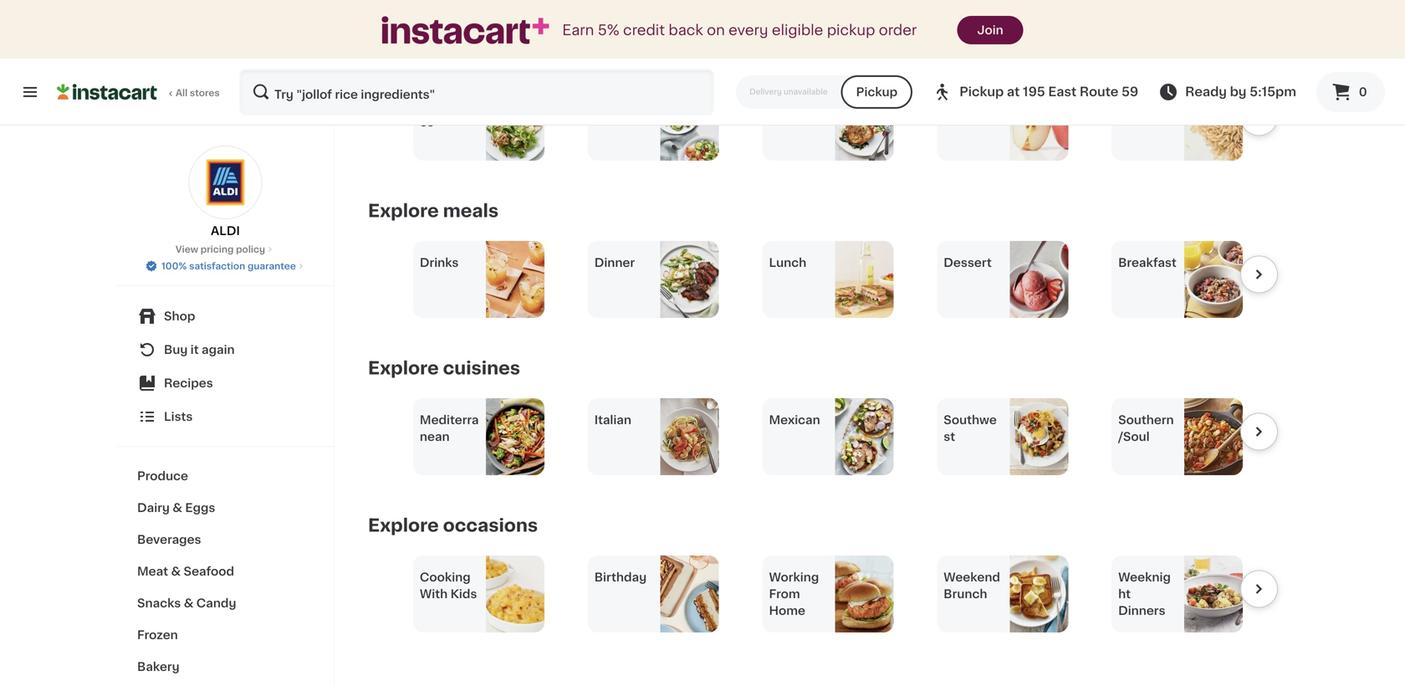 Task type: describe. For each thing, give the bounding box(es) containing it.
lunch link
[[763, 241, 894, 318]]

dairy
[[137, 502, 170, 514]]

explore for explore occasions
[[368, 517, 439, 534]]

frozen
[[137, 629, 178, 641]]

item carousel region for explore meals
[[368, 241, 1279, 318]]

birthday
[[595, 571, 647, 583]]

kids
[[451, 588, 477, 600]]

service type group
[[736, 75, 913, 109]]

pickup button
[[841, 75, 913, 109]]

pickup for pickup at 195 east route 59
[[960, 86, 1004, 98]]

view pricing policy
[[176, 245, 265, 254]]

snacks & candy
[[137, 597, 236, 609]]

meat for meat
[[769, 100, 800, 111]]

weekend brunch link
[[937, 556, 1069, 633]]

& for meat
[[171, 566, 181, 577]]

birthday link
[[588, 556, 719, 633]]

working from home
[[769, 571, 819, 617]]

100%
[[162, 261, 187, 271]]

dairy & eggs link
[[127, 492, 324, 524]]

pickup for pickup
[[857, 86, 898, 98]]

recipes link
[[127, 366, 324, 400]]

vegetabl
[[420, 100, 474, 111]]

back
[[669, 23, 703, 37]]

meat link
[[763, 84, 894, 161]]

mediterra nean link
[[413, 398, 545, 475]]

ht
[[1119, 588, 1131, 600]]

occasions
[[443, 517, 538, 534]]

explore cuisines
[[368, 359, 520, 377]]

dessert link
[[937, 241, 1069, 318]]

weekend brunch
[[944, 571, 1001, 600]]

lunch
[[769, 257, 807, 269]]

all
[[176, 88, 188, 97]]

nean
[[420, 431, 450, 443]]

100% satisfaction guarantee
[[162, 261, 296, 271]]

at
[[1007, 86, 1020, 98]]

east
[[1049, 86, 1077, 98]]

es
[[420, 116, 434, 128]]

satisfaction
[[189, 261, 245, 271]]

mexican link
[[763, 398, 894, 475]]

frozen link
[[127, 619, 324, 651]]

drinks
[[420, 257, 459, 269]]

cooking with kids
[[420, 571, 477, 600]]

& for dairy
[[173, 502, 182, 514]]

guarantee
[[248, 261, 296, 271]]

dessert
[[944, 257, 992, 269]]

aldi
[[211, 225, 240, 237]]

working
[[769, 571, 819, 583]]

earn 5% credit back on every eligible pickup order
[[562, 23, 917, 37]]

again
[[202, 344, 235, 356]]

mexican
[[769, 414, 821, 426]]

snacks
[[137, 597, 181, 609]]

eggs
[[185, 502, 215, 514]]

explore for explore meals
[[368, 202, 439, 220]]

italian link
[[588, 398, 719, 475]]

italian
[[595, 414, 632, 426]]

view pricing policy link
[[176, 243, 275, 256]]

lists link
[[127, 400, 324, 433]]

cooking with kids link
[[413, 556, 545, 633]]

pickup
[[827, 23, 876, 37]]

beverages
[[137, 534, 201, 546]]

vegetabl es
[[420, 100, 474, 128]]

join
[[978, 24, 1004, 36]]

by
[[1230, 86, 1247, 98]]

shop link
[[127, 300, 324, 333]]

produce link
[[127, 460, 324, 492]]

explore occasions
[[368, 517, 538, 534]]

mediterra
[[420, 414, 479, 426]]

drinks link
[[413, 241, 545, 318]]

on
[[707, 23, 725, 37]]

explore for explore cuisines
[[368, 359, 439, 377]]

credit
[[623, 23, 665, 37]]

all stores link
[[57, 69, 221, 115]]

5:15pm
[[1250, 86, 1297, 98]]

aldi link
[[189, 146, 262, 239]]

meat for meat & seafood
[[137, 566, 168, 577]]



Task type: locate. For each thing, give the bounding box(es) containing it.
1 horizontal spatial meat
[[769, 100, 800, 111]]

explore up mediterra
[[368, 359, 439, 377]]

fruit
[[944, 100, 972, 111]]

bakery link
[[127, 651, 324, 683]]

4 explore from the top
[[368, 517, 439, 534]]

& left eggs
[[173, 502, 182, 514]]

dairy & eggs
[[137, 502, 215, 514]]

0 horizontal spatial meat
[[137, 566, 168, 577]]

ready by 5:15pm
[[1186, 86, 1297, 98]]

it
[[191, 344, 199, 356]]

ready by 5:15pm link
[[1159, 82, 1297, 102]]

weekend
[[944, 571, 1001, 583]]

1 vertical spatial &
[[171, 566, 181, 577]]

& left "candy"
[[184, 597, 194, 609]]

0 vertical spatial &
[[173, 502, 182, 514]]

mediterra nean
[[420, 414, 479, 443]]

pickup inside popup button
[[960, 86, 1004, 98]]

item carousel region containing drinks
[[368, 241, 1279, 318]]

order
[[879, 23, 917, 37]]

breakfast link
[[1112, 241, 1243, 318]]

& for snacks
[[184, 597, 194, 609]]

with
[[420, 588, 448, 600]]

every
[[729, 23, 769, 37]]

shop
[[164, 310, 195, 322]]

eligible
[[772, 23, 824, 37]]

lists
[[164, 411, 193, 423]]

explore main ingredients
[[368, 45, 599, 62]]

brunch
[[944, 588, 988, 600]]

explore up drinks
[[368, 202, 439, 220]]

stores
[[190, 88, 220, 97]]

pickup inside "button"
[[857, 86, 898, 98]]

item carousel region for explore main ingredients
[[345, 84, 1279, 161]]

cooking
[[420, 571, 471, 583]]

bakery
[[137, 661, 180, 673]]

explore left main
[[368, 45, 439, 62]]

snacks & candy link
[[127, 587, 324, 619]]

weeknig ht dinners link
[[1112, 556, 1243, 633]]

pickup
[[960, 86, 1004, 98], [857, 86, 898, 98]]

item carousel region
[[345, 84, 1279, 161], [368, 241, 1279, 318], [368, 398, 1279, 475], [368, 556, 1279, 633]]

0 vertical spatial meat
[[769, 100, 800, 111]]

/soul
[[1119, 431, 1150, 443]]

meat
[[769, 100, 800, 111], [137, 566, 168, 577]]

cuisines
[[443, 359, 520, 377]]

item carousel region containing cooking with kids
[[368, 556, 1279, 633]]

explore meals
[[368, 202, 499, 220]]

item carousel region for explore cuisines
[[368, 398, 1279, 475]]

pickup down order
[[857, 86, 898, 98]]

5%
[[598, 23, 620, 37]]

aldi logo image
[[189, 146, 262, 219]]

0
[[1359, 86, 1368, 98]]

item carousel region containing mediterra nean
[[368, 398, 1279, 475]]

from
[[769, 588, 800, 600]]

recipes
[[164, 377, 213, 389]]

1 explore from the top
[[368, 45, 439, 62]]

item carousel region for explore occasions
[[368, 556, 1279, 633]]

pickup up fruit
[[960, 86, 1004, 98]]

2 vertical spatial &
[[184, 597, 194, 609]]

meat up snacks
[[137, 566, 168, 577]]

view
[[176, 245, 198, 254]]

meat & seafood link
[[127, 556, 324, 587]]

pricing
[[201, 245, 234, 254]]

item carousel region containing vegetabl es
[[345, 84, 1279, 161]]

meat inside meat & seafood link
[[137, 566, 168, 577]]

1 vertical spatial meat
[[137, 566, 168, 577]]

produce
[[137, 470, 188, 482]]

0 button
[[1317, 72, 1386, 112]]

&
[[173, 502, 182, 514], [171, 566, 181, 577], [184, 597, 194, 609]]

1 horizontal spatial pickup
[[960, 86, 1004, 98]]

southern /soul
[[1119, 414, 1174, 443]]

southern /soul link
[[1112, 398, 1243, 475]]

meat inside meat link
[[769, 100, 800, 111]]

earn
[[562, 23, 594, 37]]

buy it again
[[164, 344, 235, 356]]

3 explore from the top
[[368, 359, 439, 377]]

southwe
[[944, 414, 997, 426]]

explore up the 'cooking'
[[368, 517, 439, 534]]

dinners
[[1119, 605, 1166, 617]]

dinner
[[595, 257, 635, 269]]

explore
[[368, 45, 439, 62], [368, 202, 439, 220], [368, 359, 439, 377], [368, 517, 439, 534]]

explore for explore main ingredients
[[368, 45, 439, 62]]

dinner link
[[588, 241, 719, 318]]

2 explore from the top
[[368, 202, 439, 220]]

vegetabl es link
[[413, 84, 545, 161]]

0 horizontal spatial pickup
[[857, 86, 898, 98]]

st
[[944, 431, 956, 443]]

100% satisfaction guarantee button
[[145, 256, 306, 273]]

buy
[[164, 344, 188, 356]]

instacart logo image
[[57, 82, 157, 102]]

meat & seafood
[[137, 566, 234, 577]]

Search field
[[241, 70, 713, 114]]

southwe st link
[[937, 398, 1069, 475]]

instacart plus icon image
[[382, 16, 549, 44]]

pickup at 195 east route 59 button
[[933, 69, 1139, 115]]

beverages link
[[127, 524, 324, 556]]

buy it again link
[[127, 333, 324, 366]]

ingredients
[[493, 45, 599, 62]]

policy
[[236, 245, 265, 254]]

southwe st
[[944, 414, 997, 443]]

195
[[1023, 86, 1046, 98]]

meals
[[443, 202, 499, 220]]

route
[[1080, 86, 1119, 98]]

None search field
[[239, 69, 715, 115]]

breakfast
[[1119, 257, 1177, 269]]

seafood
[[184, 566, 234, 577]]

& down beverages
[[171, 566, 181, 577]]

meat down 'eligible'
[[769, 100, 800, 111]]

59
[[1122, 86, 1139, 98]]



Task type: vqa. For each thing, say whether or not it's contained in the screenshot.
es
yes



